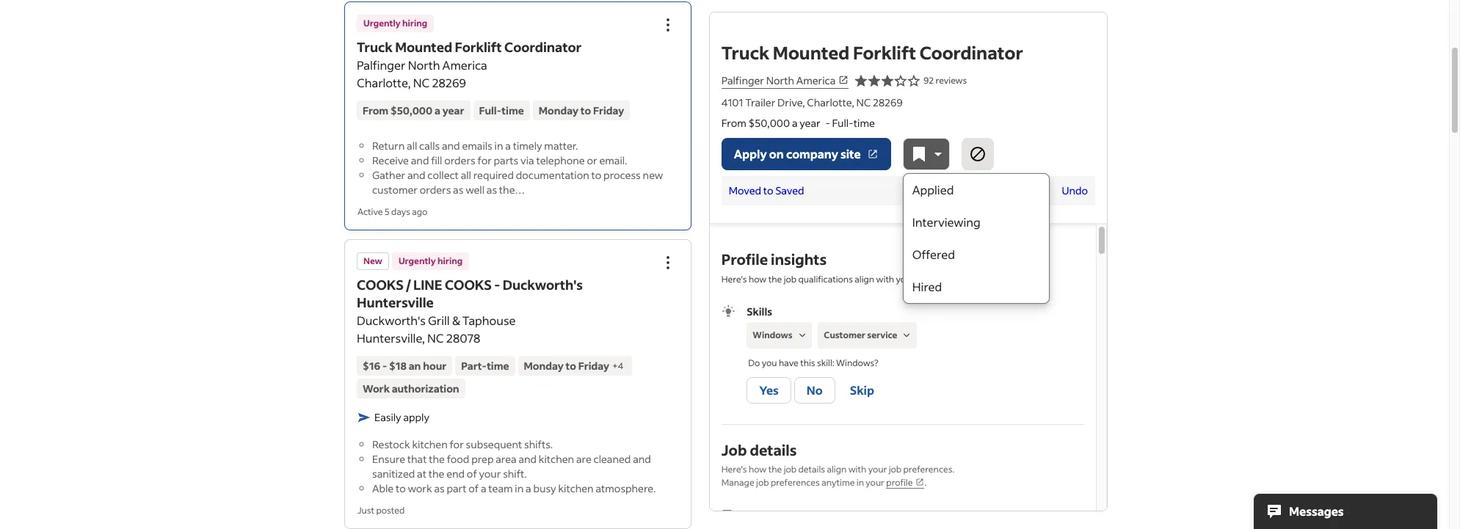 Task type: vqa. For each thing, say whether or not it's contained in the screenshot.
Success inside the Success Academy Charter Schools New York, Ny 10026 ( Harlem Area )
no



Task type: locate. For each thing, give the bounding box(es) containing it.
0 vertical spatial for
[[478, 153, 492, 167]]

profile link down preferences. at the bottom
[[886, 477, 925, 489]]

your down prep
[[479, 467, 501, 481]]

0 horizontal spatial 28269
[[432, 75, 466, 90]]

0 vertical spatial duckworth's
[[503, 276, 583, 294]]

calls
[[419, 139, 440, 153]]

1 horizontal spatial coordinator
[[920, 41, 1023, 64]]

and left fill
[[411, 153, 429, 167]]

saved
[[776, 184, 804, 197]]

interviewing
[[912, 214, 981, 230]]

0 horizontal spatial year
[[443, 104, 464, 117]]

cleaned
[[594, 452, 631, 466]]

- down 4101 trailer drive, charlotte, nc 28269
[[825, 116, 830, 130]]

mounted up palfinger north america link
[[773, 41, 850, 64]]

matter.
[[544, 139, 578, 153]]

time for cooks / line cooks - duckworth's huntersville
[[487, 359, 509, 373]]

job actions menu is collapsed image
[[659, 254, 677, 272]]

windows up the skip at bottom right
[[836, 358, 874, 369]]

here's up manage
[[721, 464, 747, 475]]

all left calls at the top
[[407, 139, 417, 153]]

in down 'shift.'
[[515, 482, 524, 496]]

0 vertical spatial profile
[[917, 274, 943, 285]]

1 horizontal spatial $50,000
[[748, 116, 790, 130]]

urgently
[[363, 18, 401, 29], [399, 255, 436, 266]]

service
[[867, 330, 897, 341]]

forklift up 3.1 out of 5 stars. link to 92 company reviews (opens in a new tab) image
[[853, 41, 916, 64]]

1 vertical spatial urgently hiring
[[399, 255, 463, 266]]

4
[[618, 360, 623, 371]]

in
[[494, 139, 503, 153], [857, 477, 864, 488], [515, 482, 524, 496]]

monday up matter.
[[539, 104, 579, 117]]

0 horizontal spatial north
[[408, 57, 440, 73]]

time down the taphouse
[[487, 359, 509, 373]]

windows inside button
[[753, 330, 793, 341]]

1 vertical spatial 28269
[[873, 95, 903, 109]]

duckworth's inside cooks / line cooks - duckworth's huntersville
[[503, 276, 583, 294]]

hiring up line
[[437, 255, 463, 266]]

north up from $50,000 a year
[[408, 57, 440, 73]]

charlotte, up from $50,000 a year
[[357, 75, 411, 90]]

details up manage job preferences anytime in your
[[798, 464, 825, 475]]

0 vertical spatial here's
[[721, 274, 747, 285]]

- for full-
[[825, 116, 830, 130]]

truck up palfinger north america charlotte, nc 28269
[[357, 38, 393, 56]]

coordinator
[[504, 38, 582, 56], [920, 41, 1023, 64]]

duckworth's up the taphouse
[[503, 276, 583, 294]]

food
[[447, 452, 469, 466]]

truck mounted forklift coordinator up 3.1 out of 5 stars. link to 92 company reviews (opens in a new tab) image
[[721, 41, 1023, 64]]

of right end
[[467, 467, 477, 481]]

0 vertical spatial hiring
[[402, 18, 427, 29]]

and down shifts.
[[519, 452, 537, 466]]

the down insights
[[768, 274, 782, 285]]

north up the drive,
[[766, 73, 794, 87]]

hired menu item
[[904, 271, 1049, 303]]

posted
[[376, 505, 405, 516]]

2 horizontal spatial in
[[857, 477, 864, 488]]

details right job
[[750, 440, 797, 460]]

28269 for 4101 trailer drive, charlotte, nc 28269
[[873, 95, 903, 109]]

to down or
[[591, 168, 601, 182]]

0 horizontal spatial from
[[363, 104, 389, 117]]

applied menu item
[[904, 174, 1049, 206]]

job
[[784, 274, 797, 285], [784, 464, 797, 475], [889, 464, 902, 475], [756, 477, 769, 488]]

job left preferences. at the bottom
[[889, 464, 902, 475]]

urgently hiring up palfinger north america charlotte, nc 28269
[[363, 18, 427, 29]]

north for palfinger north america charlotte, nc 28269
[[408, 57, 440, 73]]

your inside restock kitchen for subsequent shifts. ensure that the food prep area and kitchen are cleaned and sanitized at the end of your shift. able to work as part of a team in a busy kitchen atmosphere.
[[479, 467, 501, 481]]

as left part
[[434, 482, 445, 496]]

to left the +
[[566, 359, 576, 373]]

year for from $50,000 a year
[[443, 104, 464, 117]]

monday
[[539, 104, 579, 117], [524, 359, 564, 373]]

92
[[924, 75, 934, 86]]

0 vertical spatial all
[[407, 139, 417, 153]]

time for truck mounted forklift coordinator
[[502, 104, 524, 117]]

0 vertical spatial align
[[855, 274, 874, 285]]

1 horizontal spatial align
[[855, 274, 874, 285]]

$50,000 down trailer
[[748, 116, 790, 130]]

2 vertical spatial -
[[382, 359, 387, 373]]

friday up email.
[[593, 104, 624, 117]]

1 horizontal spatial year
[[800, 116, 820, 130]]

windows
[[753, 330, 793, 341], [836, 358, 874, 369]]

email.
[[599, 153, 627, 167]]

1 horizontal spatial profile
[[917, 274, 943, 285]]

0 horizontal spatial duckworth's
[[357, 313, 426, 328]]

grill
[[428, 313, 450, 328]]

0 vertical spatial -
[[825, 116, 830, 130]]

nc inside duckworth's grill & taphouse huntersville, nc 28078
[[427, 330, 444, 346]]

align right qualifications
[[855, 274, 874, 285]]

easily
[[374, 410, 401, 424]]

1 vertical spatial here's
[[721, 464, 747, 475]]

palfinger inside palfinger north america charlotte, nc 28269
[[357, 57, 406, 73]]

duckworth's grill & taphouse huntersville, nc 28078
[[357, 313, 516, 346]]

1 vertical spatial details
[[798, 464, 825, 475]]

from up return
[[363, 104, 389, 117]]

hiring
[[402, 18, 427, 29], [437, 255, 463, 266]]

apply
[[403, 410, 429, 424]]

the up preferences
[[768, 464, 782, 475]]

job inside "profile insights here's how the job qualifications align with your profile"
[[784, 274, 797, 285]]

2 vertical spatial nc
[[427, 330, 444, 346]]

align up anytime
[[827, 464, 847, 475]]

forklift up palfinger north america charlotte, nc 28269
[[455, 38, 502, 56]]

28269 down 3.1 out of 5 stars. link to 92 company reviews (opens in a new tab) image
[[873, 95, 903, 109]]

1 horizontal spatial palfinger
[[721, 73, 764, 87]]

mounted
[[395, 38, 452, 56], [773, 41, 850, 64]]

required
[[473, 168, 514, 182]]

- up the taphouse
[[494, 276, 500, 294]]

from down 4101
[[721, 116, 746, 130]]

preferences
[[771, 477, 820, 488]]

1 here's from the top
[[721, 274, 747, 285]]

1 how from the top
[[749, 274, 767, 285]]

a left team
[[481, 482, 486, 496]]

apply on company site button
[[721, 138, 891, 170]]

1 vertical spatial for
[[450, 438, 464, 451]]

0 vertical spatial orders
[[444, 153, 476, 167]]

fill
[[431, 153, 442, 167]]

palfinger up 4101
[[721, 73, 764, 87]]

from $50,000 a year
[[363, 104, 464, 117]]

america inside palfinger north america charlotte, nc 28269
[[442, 57, 487, 73]]

the
[[768, 274, 782, 285], [429, 452, 445, 466], [768, 464, 782, 475], [429, 467, 444, 481]]

$50,000 down palfinger north america charlotte, nc 28269
[[391, 104, 433, 117]]

drive,
[[778, 95, 805, 109]]

here's down profile
[[721, 274, 747, 285]]

0 horizontal spatial in
[[494, 139, 503, 153]]

0 horizontal spatial details
[[750, 440, 797, 460]]

monday right the part-time
[[524, 359, 564, 373]]

$50,000 for from $50,000 a year - full-time
[[748, 116, 790, 130]]

duckworth's inside duckworth's grill & taphouse huntersville, nc 28078
[[357, 313, 426, 328]]

full- up site
[[832, 116, 854, 130]]

palfinger north america link
[[721, 73, 849, 89]]

palfinger
[[357, 57, 406, 73], [721, 73, 764, 87]]

1 vertical spatial charlotte,
[[807, 95, 854, 109]]

return
[[372, 139, 405, 153]]

new
[[363, 255, 382, 266]]

orders down the collect
[[420, 183, 451, 197]]

no button
[[794, 377, 835, 404]]

1 vertical spatial windows
[[836, 358, 874, 369]]

in inside return all calls and emails in a timely matter. receive and fill orders for parts via telephone or email. gather and collect all required documentation to process new customer orders as well as the…
[[494, 139, 503, 153]]

urgently up /
[[399, 255, 436, 266]]

profile link down offered
[[917, 274, 955, 286]]

restock kitchen for subsequent shifts. ensure that the food prep area and kitchen are cleaned and sanitized at the end of your shift. able to work as part of a team in a busy kitchen atmosphere.
[[372, 438, 656, 496]]

1 vertical spatial monday
[[524, 359, 564, 373]]

1 vertical spatial friday
[[578, 359, 609, 373]]

job down insights
[[784, 274, 797, 285]]

shift.
[[503, 467, 527, 481]]

north inside palfinger north america charlotte, nc 28269
[[408, 57, 440, 73]]

0 vertical spatial with
[[876, 274, 894, 285]]

messages
[[1289, 504, 1344, 519]]

how down profile
[[749, 274, 767, 285]]

truck up palfinger north america at the top
[[721, 41, 769, 64]]

- inside cooks / line cooks - duckworth's huntersville
[[494, 276, 500, 294]]

offered
[[912, 247, 955, 262]]

mounted up palfinger north america charlotte, nc 28269
[[395, 38, 452, 56]]

here's
[[721, 274, 747, 285], [721, 464, 747, 475]]

telephone
[[536, 153, 585, 167]]

collect
[[428, 168, 459, 182]]

charlotte, up from $50,000 a year - full-time
[[807, 95, 854, 109]]

shifts.
[[524, 438, 553, 451]]

0 horizontal spatial charlotte,
[[357, 75, 411, 90]]

nc up from $50,000 a year
[[413, 75, 430, 90]]

offered menu item
[[904, 239, 1049, 271]]

america for palfinger north america charlotte, nc 28269
[[442, 57, 487, 73]]

nc down 3.1 out of 5 stars. link to 92 company reviews (opens in a new tab) image
[[856, 95, 871, 109]]

0 horizontal spatial with
[[848, 464, 867, 475]]

with inside "profile insights here's how the job qualifications align with your profile"
[[876, 274, 894, 285]]

skills
[[747, 305, 772, 319]]

0 vertical spatial windows
[[753, 330, 793, 341]]

for inside return all calls and emails in a timely matter. receive and fill orders for parts via telephone or email. gather and collect all required documentation to process new customer orders as well as the…
[[478, 153, 492, 167]]

0 vertical spatial monday
[[539, 104, 579, 117]]

1 vertical spatial how
[[749, 464, 767, 475]]

kitchen down are
[[558, 482, 594, 496]]

0 horizontal spatial all
[[407, 139, 417, 153]]

2 how from the top
[[749, 464, 767, 475]]

1 horizontal spatial from
[[721, 116, 746, 130]]

1 horizontal spatial north
[[766, 73, 794, 87]]

a inside return all calls and emails in a timely matter. receive and fill orders for parts via telephone or email. gather and collect all required documentation to process new customer orders as well as the…
[[505, 139, 511, 153]]

1 horizontal spatial with
[[876, 274, 894, 285]]

0 vertical spatial of
[[467, 467, 477, 481]]

all up well
[[461, 168, 471, 182]]

truck mounted forklift coordinator
[[357, 38, 582, 56], [721, 41, 1023, 64]]

the…
[[499, 183, 525, 197]]

urgently hiring
[[363, 18, 427, 29], [399, 255, 463, 266]]

truck
[[357, 38, 393, 56], [721, 41, 769, 64]]

1 vertical spatial nc
[[856, 95, 871, 109]]

/
[[406, 276, 411, 294]]

cooks up '&' on the bottom left of the page
[[445, 276, 492, 294]]

urgently up palfinger north america charlotte, nc 28269
[[363, 18, 401, 29]]

america for palfinger north america
[[796, 73, 836, 87]]

4101
[[721, 95, 743, 109]]

nc inside palfinger north america charlotte, nc 28269
[[413, 75, 430, 90]]

0 horizontal spatial palfinger
[[357, 57, 406, 73]]

as down required
[[487, 183, 497, 197]]

time up timely
[[502, 104, 524, 117]]

1 vertical spatial urgently
[[399, 255, 436, 266]]

kitchen down shifts.
[[539, 452, 574, 466]]

1 horizontal spatial cooks
[[445, 276, 492, 294]]

of right part
[[469, 482, 479, 496]]

profile down offered
[[917, 274, 943, 285]]

0 horizontal spatial profile
[[886, 477, 913, 488]]

with left hired in the right bottom of the page
[[876, 274, 894, 285]]

0 horizontal spatial as
[[434, 482, 445, 496]]

1 horizontal spatial as
[[453, 183, 463, 197]]

year down 4101 trailer drive, charlotte, nc 28269
[[800, 116, 820, 130]]

0 vertical spatial nc
[[413, 75, 430, 90]]

year
[[443, 104, 464, 117], [800, 116, 820, 130]]

0 horizontal spatial windows
[[753, 330, 793, 341]]

a
[[435, 104, 441, 117], [792, 116, 798, 130], [505, 139, 511, 153], [481, 482, 486, 496], [526, 482, 531, 496]]

from $50,000 a year - full-time
[[721, 116, 875, 130]]

profile left .
[[886, 477, 913, 488]]

to left saved
[[763, 184, 773, 197]]

0 horizontal spatial -
[[382, 359, 387, 373]]

0 vertical spatial how
[[749, 274, 767, 285]]

how inside "profile insights here's how the job qualifications align with your profile"
[[749, 274, 767, 285]]

0 horizontal spatial align
[[827, 464, 847, 475]]

full- up emails
[[479, 104, 502, 117]]

as left well
[[453, 183, 463, 197]]

on
[[769, 146, 784, 162]]

apply
[[734, 146, 767, 162]]

from for from $50,000 a year
[[363, 104, 389, 117]]

to down sanitized
[[396, 482, 406, 496]]

do
[[748, 358, 760, 369]]

1 horizontal spatial -
[[494, 276, 500, 294]]

28269 inside palfinger north america charlotte, nc 28269
[[432, 75, 466, 90]]

0 horizontal spatial for
[[450, 438, 464, 451]]

hiring up palfinger north america charlotte, nc 28269
[[402, 18, 427, 29]]

1 horizontal spatial hiring
[[437, 255, 463, 266]]

1 cooks from the left
[[357, 276, 404, 294]]

profile link for profile insights
[[917, 274, 955, 286]]

28269 down "truck mounted forklift coordinator" button
[[432, 75, 466, 90]]

with up anytime
[[848, 464, 867, 475]]

2 horizontal spatial -
[[825, 116, 830, 130]]

1 vertical spatial profile link
[[886, 477, 925, 489]]

time
[[502, 104, 524, 117], [854, 116, 875, 130], [487, 359, 509, 373]]

how
[[749, 274, 767, 285], [749, 464, 767, 475]]

0 horizontal spatial america
[[442, 57, 487, 73]]

details
[[750, 440, 797, 460], [798, 464, 825, 475]]

truck mounted forklift coordinator up palfinger north america charlotte, nc 28269
[[357, 38, 582, 56]]

for up the food at the left of the page
[[450, 438, 464, 451]]

1 vertical spatial all
[[461, 168, 471, 182]]

0 vertical spatial urgently hiring
[[363, 18, 427, 29]]

north for palfinger north america
[[766, 73, 794, 87]]

nc down grill
[[427, 330, 444, 346]]

palfinger up from $50,000 a year
[[357, 57, 406, 73]]

year up emails
[[443, 104, 464, 117]]

this
[[800, 358, 815, 369]]

friday left the +
[[578, 359, 609, 373]]

1 horizontal spatial in
[[515, 482, 524, 496]]

for down emails
[[478, 153, 492, 167]]

yes button
[[747, 377, 791, 404]]

1 vertical spatial with
[[848, 464, 867, 475]]

nc for drive,
[[856, 95, 871, 109]]

your inside "profile insights here's how the job qualifications align with your profile"
[[896, 274, 915, 285]]

1 vertical spatial -
[[494, 276, 500, 294]]

1 vertical spatial profile
[[886, 477, 913, 488]]

atmosphere.
[[596, 482, 656, 496]]

to up or
[[581, 104, 591, 117]]

duckworth's up huntersville,
[[357, 313, 426, 328]]

charlotte, for trailer
[[807, 95, 854, 109]]

your down offered
[[896, 274, 915, 285]]

0 horizontal spatial $50,000
[[391, 104, 433, 117]]

windows down skills at right
[[753, 330, 793, 341]]

charlotte, inside palfinger north america charlotte, nc 28269
[[357, 75, 411, 90]]

in right anytime
[[857, 477, 864, 488]]

0 vertical spatial profile link
[[917, 274, 955, 286]]

the right that
[[429, 452, 445, 466]]

1 horizontal spatial forklift
[[853, 41, 916, 64]]

to inside return all calls and emails in a timely matter. receive and fill orders for parts via telephone or email. gather and collect all required documentation to process new customer orders as well as the…
[[591, 168, 601, 182]]

america up 4101 trailer drive, charlotte, nc 28269
[[796, 73, 836, 87]]

1 horizontal spatial 28269
[[873, 95, 903, 109]]

restock
[[372, 438, 410, 451]]

2 here's from the top
[[721, 464, 747, 475]]

0 vertical spatial 28269
[[432, 75, 466, 90]]

orders up the collect
[[444, 153, 476, 167]]

-
[[825, 116, 830, 130], [494, 276, 500, 294], [382, 359, 387, 373]]

process
[[604, 168, 641, 182]]

0 vertical spatial charlotte,
[[357, 75, 411, 90]]

and
[[442, 139, 460, 153], [411, 153, 429, 167], [407, 168, 425, 182], [519, 452, 537, 466], [633, 452, 651, 466]]

a up parts
[[505, 139, 511, 153]]

1 vertical spatial duckworth's
[[357, 313, 426, 328]]

1 horizontal spatial for
[[478, 153, 492, 167]]

easily apply
[[374, 410, 429, 424]]

- for duckworth's
[[494, 276, 500, 294]]



Task type: describe. For each thing, give the bounding box(es) containing it.
1 horizontal spatial windows
[[836, 358, 874, 369]]

huntersville
[[357, 294, 434, 311]]

huntersville,
[[357, 330, 425, 346]]

work
[[363, 382, 390, 396]]

moved
[[729, 184, 761, 197]]

no
[[807, 382, 823, 398]]

or
[[587, 153, 597, 167]]

not interested image
[[969, 145, 987, 163]]

1 horizontal spatial mounted
[[773, 41, 850, 64]]

days
[[391, 206, 410, 217]]

to for monday to friday + 4
[[566, 359, 576, 373]]

windows button
[[747, 322, 812, 349]]

job
[[721, 440, 747, 460]]

here's how the job details align with your job preferences.
[[721, 464, 955, 475]]

cooks / line cooks - duckworth's huntersville button
[[357, 276, 583, 311]]

charlotte, for north
[[357, 75, 411, 90]]

to for moved to saved
[[763, 184, 773, 197]]

here's inside "profile insights here's how the job qualifications align with your profile"
[[721, 274, 747, 285]]

1 vertical spatial of
[[469, 482, 479, 496]]

and right cleaned
[[633, 452, 651, 466]]

the inside "profile insights here's how the job qualifications align with your profile"
[[768, 274, 782, 285]]

work
[[408, 482, 432, 496]]

work authorization
[[363, 382, 459, 396]]

monday for monday to friday + 4
[[524, 359, 564, 373]]

year for from $50,000 a year - full-time
[[800, 116, 820, 130]]

busy
[[533, 482, 556, 496]]

trailer
[[745, 95, 775, 109]]

nc for america
[[413, 75, 430, 90]]

0 vertical spatial details
[[750, 440, 797, 460]]

to for monday to friday
[[581, 104, 591, 117]]

align inside "profile insights here's how the job qualifications align with your profile"
[[855, 274, 874, 285]]

+
[[612, 360, 618, 371]]

are
[[576, 452, 592, 466]]

parts
[[494, 153, 518, 167]]

$16
[[363, 359, 380, 373]]

timely
[[513, 139, 542, 153]]

?
[[874, 358, 879, 369]]

1 horizontal spatial details
[[798, 464, 825, 475]]

gather
[[372, 168, 405, 182]]

customer
[[372, 183, 418, 197]]

part
[[447, 482, 467, 496]]

friday for monday to friday
[[593, 104, 624, 117]]

well
[[466, 183, 485, 197]]

manage
[[721, 477, 754, 488]]

do you have this skill: windows ?
[[748, 358, 879, 369]]

1 horizontal spatial truck
[[721, 41, 769, 64]]

as inside restock kitchen for subsequent shifts. ensure that the food prep area and kitchen are cleaned and sanitized at the end of your shift. able to work as part of a team in a busy kitchen atmosphere.
[[434, 482, 445, 496]]

a down the drive,
[[792, 116, 798, 130]]

team
[[488, 482, 513, 496]]

palfinger for palfinger north america
[[721, 73, 764, 87]]

from for from $50,000 a year - full-time
[[721, 116, 746, 130]]

2 horizontal spatial as
[[487, 183, 497, 197]]

1 vertical spatial kitchen
[[539, 452, 574, 466]]

authorization
[[392, 382, 459, 396]]

able
[[372, 482, 394, 496]]

insights
[[771, 250, 827, 269]]

0 horizontal spatial coordinator
[[504, 38, 582, 56]]

$50,000 for from $50,000 a year
[[391, 104, 433, 117]]

2 cooks from the left
[[445, 276, 492, 294]]

missing qualification image
[[900, 329, 914, 342]]

at
[[417, 467, 426, 481]]

palfinger north america charlotte, nc 28269
[[357, 57, 487, 90]]

monday to friday
[[539, 104, 624, 117]]

ago
[[412, 206, 428, 217]]

return all calls and emails in a timely matter. receive and fill orders for parts via telephone or email. gather and collect all required documentation to process new customer orders as well as the…
[[372, 139, 663, 197]]

28078
[[446, 330, 480, 346]]

sanitized
[[372, 467, 415, 481]]

moved to saved link
[[729, 184, 804, 197]]

palfinger for palfinger north america charlotte, nc 28269
[[357, 57, 406, 73]]

your right anytime
[[866, 477, 885, 488]]

profile
[[721, 250, 768, 269]]

0 horizontal spatial truck
[[357, 38, 393, 56]]

for inside restock kitchen for subsequent shifts. ensure that the food prep area and kitchen are cleaned and sanitized at the end of your shift. able to work as part of a team in a busy kitchen atmosphere.
[[450, 438, 464, 451]]

skip
[[850, 382, 874, 398]]

profile inside "profile insights here's how the job qualifications align with your profile"
[[917, 274, 943, 285]]

area
[[496, 452, 517, 466]]

site
[[841, 146, 861, 162]]

an
[[409, 359, 421, 373]]

1 vertical spatial align
[[827, 464, 847, 475]]

2 vertical spatial kitchen
[[558, 482, 594, 496]]

monday for monday to friday
[[539, 104, 579, 117]]

you
[[762, 358, 777, 369]]

friday for monday to friday + 4
[[578, 359, 609, 373]]

via
[[521, 153, 534, 167]]

manage job preferences anytime in your
[[721, 477, 886, 488]]

0 vertical spatial kitchen
[[412, 438, 448, 451]]

palfinger north america
[[721, 73, 836, 87]]

3.1 out of 5 stars. link to 92 company reviews (opens in a new tab) image
[[855, 72, 921, 90]]

0 horizontal spatial forklift
[[455, 38, 502, 56]]

undo
[[1062, 184, 1088, 197]]

0 horizontal spatial mounted
[[395, 38, 452, 56]]

customer
[[824, 330, 866, 341]]

truck mounted forklift coordinator button
[[357, 38, 582, 56]]

and up fill
[[442, 139, 460, 153]]

just
[[358, 505, 374, 516]]

0 horizontal spatial hiring
[[402, 18, 427, 29]]

1 vertical spatial orders
[[420, 183, 451, 197]]

time up site
[[854, 116, 875, 130]]

1 horizontal spatial truck mounted forklift coordinator
[[721, 41, 1023, 64]]

missing qualification image
[[795, 329, 809, 342]]

anytime
[[822, 477, 855, 488]]

in inside restock kitchen for subsequent shifts. ensure that the food prep area and kitchen are cleaned and sanitized at the end of your shift. able to work as part of a team in a busy kitchen atmosphere.
[[515, 482, 524, 496]]

documentation
[[516, 168, 589, 182]]

a up calls at the top
[[435, 104, 441, 117]]

that
[[407, 452, 427, 466]]

$18
[[389, 359, 407, 373]]

hired
[[912, 279, 942, 294]]

skill:
[[817, 358, 834, 369]]

full-time
[[479, 104, 524, 117]]

preferences.
[[903, 464, 955, 475]]

yes
[[759, 382, 779, 398]]

0 horizontal spatial full-
[[479, 104, 502, 117]]

28269 for palfinger north america charlotte, nc 28269
[[432, 75, 466, 90]]

job right manage
[[756, 477, 769, 488]]

end
[[446, 467, 465, 481]]

and up customer
[[407, 168, 425, 182]]

undo link
[[1062, 184, 1088, 197]]

1 vertical spatial hiring
[[437, 255, 463, 266]]

1 horizontal spatial all
[[461, 168, 471, 182]]

job actions menu is collapsed image
[[659, 16, 677, 34]]

profile insights here's how the job qualifications align with your profile
[[721, 250, 943, 285]]

messages button
[[1254, 494, 1437, 529]]

job details
[[721, 440, 797, 460]]

1 horizontal spatial full-
[[832, 116, 854, 130]]

active
[[358, 206, 383, 217]]

the right at
[[429, 467, 444, 481]]

a left busy
[[526, 482, 531, 496]]

0 horizontal spatial truck mounted forklift coordinator
[[357, 38, 582, 56]]

applied
[[912, 182, 954, 197]]

moved to saved
[[729, 184, 804, 197]]

4101 trailer drive, charlotte, nc 28269
[[721, 95, 903, 109]]

hour
[[423, 359, 447, 373]]

0 vertical spatial urgently
[[363, 18, 401, 29]]

customer service button
[[818, 322, 917, 349]]

job up preferences
[[784, 464, 797, 475]]

profile link for here's how the job details align with your job preferences.
[[886, 477, 925, 489]]

to inside restock kitchen for subsequent shifts. ensure that the food prep area and kitchen are cleaned and sanitized at the end of your shift. able to work as part of a team in a busy kitchen atmosphere.
[[396, 482, 406, 496]]

active 5 days ago
[[358, 206, 428, 217]]

prep
[[471, 452, 494, 466]]

your left preferences. at the bottom
[[868, 464, 887, 475]]

interviewing menu item
[[904, 206, 1049, 239]]



